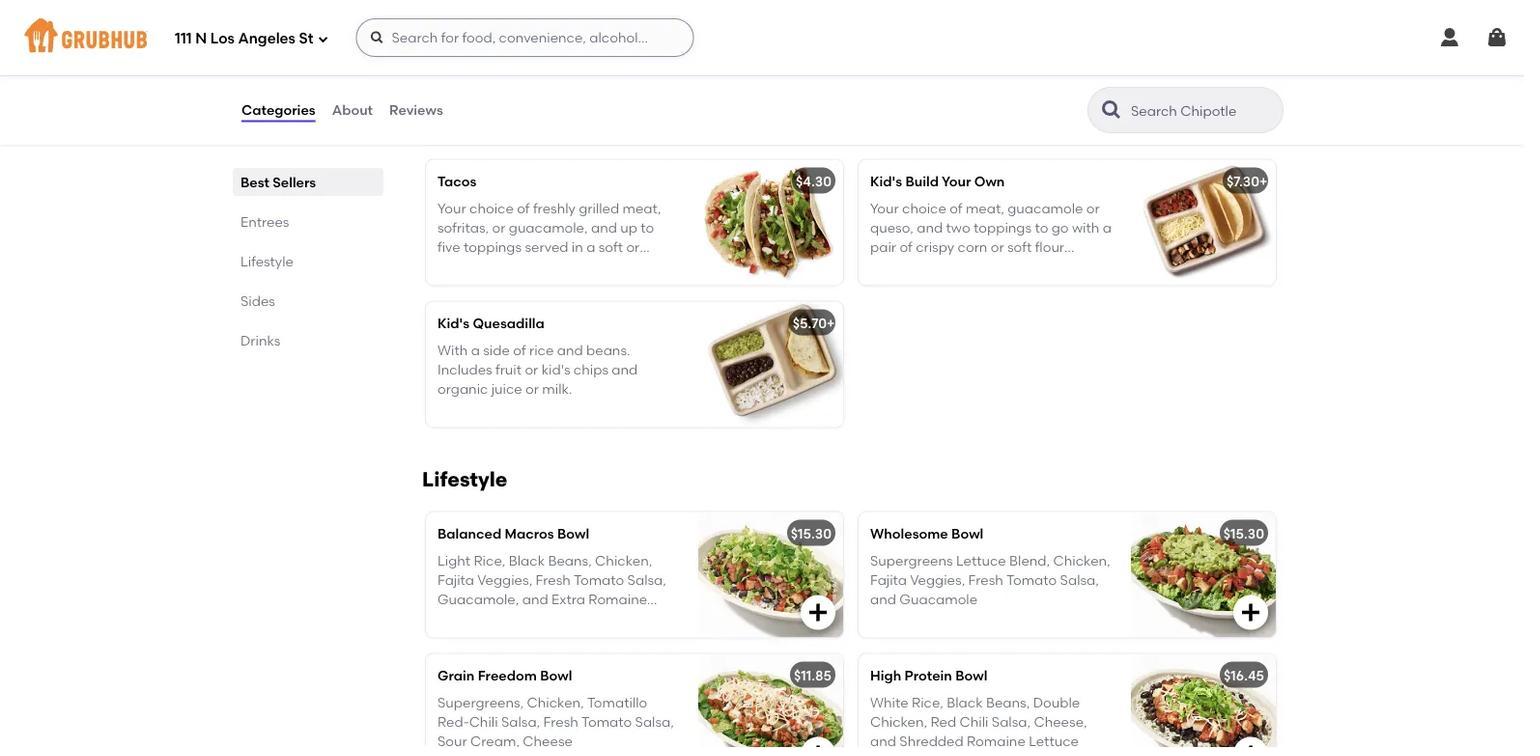 Task type: vqa. For each thing, say whether or not it's contained in the screenshot.
Drinks tab at left top
yes



Task type: describe. For each thing, give the bounding box(es) containing it.
of inside cheese in a flour tortilla with your choice of meat, sofritas or fajita veggies and three included sides.
[[485, 78, 498, 94]]

sour
[[438, 734, 467, 749]]

kid's for kid's quesadilla
[[438, 315, 470, 331]]

and right the "rice"
[[557, 342, 583, 359]]

best sellers
[[241, 174, 316, 190]]

romaine inside white rice, black beans, double chicken, red chili salsa, cheese, and shredded romaine lettuce
[[967, 734, 1026, 749]]

tortillas.includes
[[870, 259, 979, 275]]

supergreens, chicken, tomatillo red-chili salsa, fresh tomato salsa, sour cream, cheese
[[438, 695, 674, 749]]

reviews button
[[388, 75, 444, 145]]

entrees tab
[[241, 212, 376, 232]]

supergreens lettuce blend, chicken, fajita veggies, fresh tomato salsa, and guacamole
[[870, 553, 1111, 608]]

and up crispy
[[917, 220, 943, 236]]

best sellers tab
[[241, 172, 376, 192]]

five
[[438, 239, 460, 256]]

tortilla.
[[507, 259, 552, 275]]

beans.
[[586, 342, 630, 359]]

bowl for light rice, black beans, chicken, fajita veggies, fresh tomato salsa, guacamole, and extra romaine lettuce
[[557, 525, 589, 542]]

fruit inside your choice of meat, guacamole or queso, and two toppings to go with a pair of crispy corn or soft flour tortillas.includes fruit or kid's chips and organic juice or milk.
[[982, 259, 1008, 275]]

+ for $7.30
[[1260, 173, 1268, 189]]

of up two
[[950, 200, 963, 217]]

high
[[870, 667, 901, 684]]

meat, inside cheese in a flour tortilla with your choice of meat, sofritas or fajita veggies and three included sides.
[[501, 78, 540, 94]]

up
[[620, 220, 638, 236]]

lettuce inside the light rice, black beans, chicken, fajita veggies, fresh tomato salsa, guacamole, and extra romaine lettuce
[[438, 611, 488, 628]]

111 n los angeles st
[[175, 30, 313, 47]]

fajita inside supergreens lettuce blend, chicken, fajita veggies, fresh tomato salsa, and guacamole
[[870, 572, 907, 589]]

rice
[[529, 342, 554, 359]]

shredded
[[900, 734, 964, 749]]

reviews
[[389, 102, 443, 118]]

best
[[241, 174, 269, 190]]

double
[[1033, 695, 1080, 711]]

your choice of meat, guacamole or queso, and two toppings to go with a pair of crispy corn or soft flour tortillas.includes fruit or kid's chips and organic juice or milk.
[[870, 200, 1112, 295]]

light
[[438, 553, 471, 569]]

sofritas
[[543, 78, 591, 94]]

with a side of rice and beans. includes fruit or kid's chips and organic juice or milk.
[[438, 342, 638, 398]]

and inside supergreens lettuce blend, chicken, fajita veggies, fresh tomato salsa, and guacamole
[[870, 592, 896, 608]]

includes
[[438, 362, 492, 378]]

flour
[[1035, 239, 1065, 256]]

cheese inside cheese in a flour tortilla with your choice of meat, sofritas or fajita veggies and three included sides.
[[438, 58, 487, 75]]

sides
[[241, 293, 275, 309]]

fresh for supergreens lettuce blend, chicken, fajita veggies, fresh tomato salsa, and guacamole
[[968, 572, 1003, 589]]

kid's quesadilla
[[438, 315, 545, 331]]

sofritas,
[[438, 220, 489, 236]]

tomato for supergreens, chicken, tomatillo red-chili salsa, fresh tomato salsa, sour cream, cheese
[[582, 714, 632, 731]]

two
[[946, 220, 970, 236]]

bowl for white rice, black beans, double chicken, red chili salsa, cheese, and shredded romaine lettuce
[[956, 667, 988, 684]]

$5.70
[[793, 315, 827, 331]]

included
[[558, 97, 615, 114]]

flour
[[518, 58, 550, 75]]

organic inside your choice of meat, guacamole or queso, and two toppings to go with a pair of crispy corn or soft flour tortillas.includes fruit or kid's chips and organic juice or milk.
[[900, 279, 950, 295]]

protein
[[905, 667, 952, 684]]

balanced
[[438, 525, 502, 542]]

bowl up supergreens lettuce blend, chicken, fajita veggies, fresh tomato salsa, and guacamole
[[952, 525, 984, 542]]

st
[[299, 30, 313, 47]]

categories button
[[241, 75, 317, 145]]

guacamole
[[1008, 200, 1083, 217]]

guacamole,
[[509, 220, 588, 236]]

corn
[[958, 239, 988, 256]]

and inside cheese in a flour tortilla with your choice of meat, sofritas or fajita veggies and three included sides.
[[491, 97, 517, 114]]

cheese,
[[1034, 714, 1087, 731]]

$11.85
[[794, 667, 832, 684]]

about button
[[331, 75, 374, 145]]

choice for tacos
[[469, 200, 514, 217]]

with
[[438, 342, 468, 359]]

cheese inside supergreens, chicken, tomatillo red-chili salsa, fresh tomato salsa, sour cream, cheese
[[523, 734, 573, 749]]

Search for food, convenience, alcohol... search field
[[356, 18, 694, 57]]

own
[[974, 173, 1005, 189]]

romaine inside the light rice, black beans, chicken, fajita veggies, fresh tomato salsa, guacamole, and extra romaine lettuce
[[589, 592, 647, 608]]

0 vertical spatial quesadilla
[[438, 31, 509, 47]]

chips inside with a side of rice and beans. includes fruit or kid's chips and organic juice or milk.
[[574, 362, 609, 378]]

meat, inside your choice of meat, guacamole or queso, and two toppings to go with a pair of crispy corn or soft flour tortillas.includes fruit or kid's chips and organic juice or milk.
[[966, 200, 1004, 217]]

three
[[521, 97, 555, 114]]

entrees
[[241, 213, 289, 230]]

chicken, inside the light rice, black beans, chicken, fajita veggies, fresh tomato salsa, guacamole, and extra romaine lettuce
[[595, 553, 652, 569]]

about
[[332, 102, 373, 118]]

wholesome bowl image
[[1131, 512, 1276, 638]]

guacamole
[[900, 592, 978, 608]]

lettuce inside white rice, black beans, double chicken, red chili salsa, cheese, and shredded romaine lettuce
[[1029, 734, 1079, 749]]

tacos
[[438, 173, 477, 189]]

1 vertical spatial lifestyle
[[422, 467, 508, 492]]

Search Chipotle search field
[[1129, 101, 1277, 120]]

with inside cheese in a flour tortilla with your choice of meat, sofritas or fajita veggies and three included sides.
[[600, 58, 627, 75]]

angeles
[[238, 30, 296, 47]]

svg image for $15.30
[[1239, 601, 1263, 624]]

of inside the your choice of freshly grilled meat, sofritas, or guacamole, and up to five toppings served in a soft or hard-shell tortilla.
[[517, 200, 530, 217]]

111
[[175, 30, 192, 47]]

1 horizontal spatial svg image
[[369, 30, 385, 45]]

drinks tab
[[241, 330, 376, 351]]

+ for $5.70
[[827, 315, 835, 331]]

red
[[931, 714, 956, 731]]

veggies, inside supergreens lettuce blend, chicken, fajita veggies, fresh tomato salsa, and guacamole
[[910, 572, 965, 589]]

cream,
[[470, 734, 520, 749]]

beans, for tomato
[[548, 553, 592, 569]]

sellers
[[273, 174, 316, 190]]

freshly
[[533, 200, 576, 217]]

drinks
[[241, 332, 280, 349]]

lettuce inside supergreens lettuce blend, chicken, fajita veggies, fresh tomato salsa, and guacamole
[[956, 553, 1006, 569]]

bowl for supergreens, chicken, tomatillo red-chili salsa, fresh tomato salsa, sour cream, cheese
[[540, 667, 572, 684]]

to inside your choice of meat, guacamole or queso, and two toppings to go with a pair of crispy corn or soft flour tortillas.includes fruit or kid's chips and organic juice or milk.
[[1035, 220, 1048, 236]]

tortilla
[[553, 58, 597, 75]]

in inside the your choice of freshly grilled meat, sofritas, or guacamole, and up to five toppings served in a soft or hard-shell tortilla.
[[572, 239, 583, 256]]

fresh for supergreens, chicken, tomatillo red-chili salsa, fresh tomato salsa, sour cream, cheese
[[543, 714, 578, 731]]

chili inside white rice, black beans, double chicken, red chili salsa, cheese, and shredded romaine lettuce
[[960, 714, 989, 731]]

$4.30
[[796, 173, 832, 189]]

supergreens,
[[438, 695, 524, 711]]

your for your choice of freshly grilled meat, sofritas, or guacamole, and up to five toppings served in a soft or hard-shell tortilla.
[[438, 200, 466, 217]]

white
[[870, 695, 909, 711]]

$16.45
[[1224, 667, 1264, 684]]

n
[[195, 30, 207, 47]]

shell
[[474, 259, 503, 275]]

salsa, for white rice, black beans, double chicken, red chili salsa, cheese, and shredded romaine lettuce
[[992, 714, 1031, 731]]

grilled
[[579, 200, 619, 217]]

grain freedom bowl image
[[698, 654, 843, 749]]

sides.
[[618, 97, 655, 114]]

tomato inside the light rice, black beans, chicken, fajita veggies, fresh tomato salsa, guacamole, and extra romaine lettuce
[[574, 572, 624, 589]]

juice inside your choice of meat, guacamole or queso, and two toppings to go with a pair of crispy corn or soft flour tortillas.includes fruit or kid's chips and organic juice or milk.
[[953, 279, 984, 295]]

rice, for red
[[912, 695, 944, 711]]

high protein bowl
[[870, 667, 988, 684]]

a inside cheese in a flour tortilla with your choice of meat, sofritas or fajita veggies and three included sides.
[[505, 58, 514, 75]]

red-
[[438, 714, 469, 731]]



Task type: locate. For each thing, give the bounding box(es) containing it.
fajita inside the light rice, black beans, chicken, fajita veggies, fresh tomato salsa, guacamole, and extra romaine lettuce
[[438, 572, 474, 589]]

in right "served"
[[572, 239, 583, 256]]

beans, left double at the bottom right of page
[[986, 695, 1030, 711]]

hard-
[[438, 259, 474, 275]]

fajita
[[438, 572, 474, 589], [870, 572, 907, 589]]

1 vertical spatial juice
[[491, 381, 522, 398]]

sides tab
[[241, 291, 376, 311]]

0 horizontal spatial toppings
[[464, 239, 522, 256]]

romaine right extra
[[589, 592, 647, 608]]

rice, up red
[[912, 695, 944, 711]]

or
[[594, 78, 608, 94], [1087, 200, 1100, 217], [492, 220, 506, 236], [626, 239, 640, 256], [991, 239, 1004, 256], [1011, 259, 1025, 275], [988, 279, 1001, 295], [525, 362, 538, 378], [526, 381, 539, 398]]

with
[[600, 58, 627, 75], [1072, 220, 1100, 236]]

2 veggies, from the left
[[910, 572, 965, 589]]

$15.30
[[791, 525, 832, 542], [1224, 525, 1264, 542]]

a inside the your choice of freshly grilled meat, sofritas, or guacamole, and up to five toppings served in a soft or hard-shell tortilla.
[[586, 239, 595, 256]]

1 vertical spatial quesadilla
[[473, 315, 545, 331]]

1 vertical spatial rice,
[[912, 695, 944, 711]]

fajita
[[611, 78, 645, 94]]

0 vertical spatial +
[[1260, 173, 1268, 189]]

choice inside cheese in a flour tortilla with your choice of meat, sofritas or fajita veggies and three included sides.
[[438, 78, 482, 94]]

blend,
[[1010, 553, 1050, 569]]

0 horizontal spatial soft
[[599, 239, 623, 256]]

1 vertical spatial kid's
[[438, 315, 470, 331]]

2 vertical spatial lettuce
[[1029, 734, 1079, 749]]

go
[[1052, 220, 1069, 236]]

macros
[[505, 525, 554, 542]]

extra
[[552, 592, 585, 608]]

soft left flour
[[1007, 239, 1032, 256]]

0 horizontal spatial kid's
[[542, 362, 570, 378]]

1 horizontal spatial organic
[[900, 279, 950, 295]]

your choice of freshly grilled meat, sofritas, or guacamole, and up to five toppings served in a soft or hard-shell tortilla.
[[438, 200, 661, 275]]

grain freedom bowl
[[438, 667, 572, 684]]

your up queso,
[[870, 200, 899, 217]]

tomato down "tomatillo"
[[582, 714, 632, 731]]

rice, for veggies,
[[474, 553, 506, 569]]

1 horizontal spatial beans,
[[986, 695, 1030, 711]]

fruit down side
[[496, 362, 522, 378]]

1 horizontal spatial fruit
[[982, 259, 1008, 275]]

black for red
[[947, 695, 983, 711]]

meat,
[[501, 78, 540, 94], [623, 200, 661, 217], [966, 200, 1004, 217]]

kid's inside your choice of meat, guacamole or queso, and two toppings to go with a pair of crispy corn or soft flour tortillas.includes fruit or kid's chips and organic juice or milk.
[[1028, 259, 1057, 275]]

2 to from the left
[[1035, 220, 1048, 236]]

0 horizontal spatial beans,
[[548, 553, 592, 569]]

0 horizontal spatial your
[[438, 200, 466, 217]]

2 chili from the left
[[960, 714, 989, 731]]

with up fajita
[[600, 58, 627, 75]]

chili
[[469, 714, 498, 731], [960, 714, 989, 731]]

meat, down own
[[966, 200, 1004, 217]]

1 vertical spatial +
[[827, 315, 835, 331]]

bowl up supergreens, chicken, tomatillo red-chili salsa, fresh tomato salsa, sour cream, cheese
[[540, 667, 572, 684]]

salad image
[[1131, 18, 1276, 143]]

fresh
[[536, 572, 571, 589], [968, 572, 1003, 589], [543, 714, 578, 731]]

to inside the your choice of freshly grilled meat, sofritas, or guacamole, and up to five toppings served in a soft or hard-shell tortilla.
[[641, 220, 654, 236]]

black for veggies,
[[509, 553, 545, 569]]

1 horizontal spatial chips
[[1060, 259, 1095, 275]]

0 horizontal spatial romaine
[[589, 592, 647, 608]]

1 horizontal spatial fajita
[[870, 572, 907, 589]]

0 vertical spatial milk.
[[1004, 279, 1034, 295]]

0 horizontal spatial cheese
[[438, 58, 487, 75]]

balanced macros bowl image
[[698, 512, 843, 638]]

0 vertical spatial in
[[491, 58, 502, 75]]

0 horizontal spatial chips
[[574, 362, 609, 378]]

beans, inside white rice, black beans, double chicken, red chili salsa, cheese, and shredded romaine lettuce
[[986, 695, 1030, 711]]

choice inside the your choice of freshly grilled meat, sofritas, or guacamole, and up to five toppings served in a soft or hard-shell tortilla.
[[469, 200, 514, 217]]

chips down flour
[[1060, 259, 1095, 275]]

and left three
[[491, 97, 517, 114]]

chili down supergreens,
[[469, 714, 498, 731]]

0 vertical spatial juice
[[953, 279, 984, 295]]

crispy
[[916, 239, 955, 256]]

and inside white rice, black beans, double chicken, red chili salsa, cheese, and shredded romaine lettuce
[[870, 734, 896, 749]]

and down 'beans.'
[[612, 362, 638, 378]]

1 horizontal spatial your
[[870, 200, 899, 217]]

veggies, up "guacamole"
[[910, 572, 965, 589]]

and down grilled
[[591, 220, 617, 236]]

and down supergreens
[[870, 592, 896, 608]]

svg image
[[1438, 26, 1461, 49], [1486, 26, 1509, 49], [1239, 601, 1263, 624], [807, 743, 830, 749], [1239, 743, 1263, 749]]

lifestyle inside tab
[[241, 253, 294, 270]]

0 vertical spatial kid's
[[870, 173, 902, 189]]

1 horizontal spatial +
[[1260, 173, 1268, 189]]

0 vertical spatial toppings
[[974, 220, 1032, 236]]

0 horizontal spatial milk.
[[542, 381, 572, 398]]

$7.30
[[1227, 173, 1260, 189]]

rice, down balanced
[[474, 553, 506, 569]]

veggies
[[438, 97, 488, 114]]

and inside the your choice of freshly grilled meat, sofritas, or guacamole, and up to five toppings served in a soft or hard-shell tortilla.
[[591, 220, 617, 236]]

1 to from the left
[[641, 220, 654, 236]]

0 horizontal spatial with
[[600, 58, 627, 75]]

chili inside supergreens, chicken, tomatillo red-chili salsa, fresh tomato salsa, sour cream, cheese
[[469, 714, 498, 731]]

salsa, inside supergreens lettuce blend, chicken, fajita veggies, fresh tomato salsa, and guacamole
[[1060, 572, 1099, 589]]

fresh up extra
[[536, 572, 571, 589]]

1 horizontal spatial milk.
[[1004, 279, 1034, 295]]

kid's build your own
[[870, 173, 1005, 189]]

of left the "rice"
[[513, 342, 526, 359]]

1 horizontal spatial chili
[[960, 714, 989, 731]]

choice down 'build'
[[902, 200, 946, 217]]

and left extra
[[522, 592, 548, 608]]

fresh up "guacamole"
[[968, 572, 1003, 589]]

in
[[491, 58, 502, 75], [572, 239, 583, 256]]

organic down includes
[[438, 381, 488, 398]]

beans, for salsa,
[[986, 695, 1030, 711]]

tomato up extra
[[574, 572, 624, 589]]

black up red
[[947, 695, 983, 711]]

lettuce left blend,
[[956, 553, 1006, 569]]

side
[[483, 342, 510, 359]]

0 vertical spatial beans,
[[548, 553, 592, 569]]

meat, inside the your choice of freshly grilled meat, sofritas, or guacamole, and up to five toppings served in a soft or hard-shell tortilla.
[[623, 200, 661, 217]]

black inside the light rice, black beans, chicken, fajita veggies, fresh tomato salsa, guacamole, and extra romaine lettuce
[[509, 553, 545, 569]]

of
[[485, 78, 498, 94], [517, 200, 530, 217], [950, 200, 963, 217], [900, 239, 913, 256], [513, 342, 526, 359]]

$7.30 +
[[1227, 173, 1268, 189]]

svg image for $11.85
[[807, 743, 830, 749]]

choice inside your choice of meat, guacamole or queso, and two toppings to go with a pair of crispy corn or soft flour tortillas.includes fruit or kid's chips and organic juice or milk.
[[902, 200, 946, 217]]

$5.70 +
[[793, 315, 835, 331]]

or inside cheese in a flour tortilla with your choice of meat, sofritas or fajita veggies and three included sides.
[[594, 78, 608, 94]]

chips
[[1060, 259, 1095, 275], [574, 362, 609, 378]]

choice up veggies
[[438, 78, 482, 94]]

to right up
[[641, 220, 654, 236]]

tomato inside supergreens, chicken, tomatillo red-chili salsa, fresh tomato salsa, sour cream, cheese
[[582, 714, 632, 731]]

with right go
[[1072, 220, 1100, 236]]

rice, inside white rice, black beans, double chicken, red chili salsa, cheese, and shredded romaine lettuce
[[912, 695, 944, 711]]

cheese right cream, on the left bottom
[[523, 734, 573, 749]]

soft inside your choice of meat, guacamole or queso, and two toppings to go with a pair of crispy corn or soft flour tortillas.includes fruit or kid's chips and organic juice or milk.
[[1007, 239, 1032, 256]]

black down macros
[[509, 553, 545, 569]]

freedom
[[478, 667, 537, 684]]

1 vertical spatial milk.
[[542, 381, 572, 398]]

toppings up shell
[[464, 239, 522, 256]]

lifestyle up balanced
[[422, 467, 508, 492]]

salsa, inside the light rice, black beans, chicken, fajita veggies, fresh tomato salsa, guacamole, and extra romaine lettuce
[[627, 572, 666, 589]]

chicken, inside white rice, black beans, double chicken, red chili salsa, cheese, and shredded romaine lettuce
[[870, 714, 927, 731]]

0 vertical spatial with
[[600, 58, 627, 75]]

grain
[[438, 667, 475, 684]]

queso,
[[870, 220, 914, 236]]

0 vertical spatial rice,
[[474, 553, 506, 569]]

1 fajita from the left
[[438, 572, 474, 589]]

beans, up extra
[[548, 553, 592, 569]]

1 horizontal spatial meat,
[[623, 200, 661, 217]]

1 vertical spatial organic
[[438, 381, 488, 398]]

0 horizontal spatial to
[[641, 220, 654, 236]]

choice
[[438, 78, 482, 94], [469, 200, 514, 217], [902, 200, 946, 217]]

of right pair
[[900, 239, 913, 256]]

salsa, inside white rice, black beans, double chicken, red chili salsa, cheese, and shredded romaine lettuce
[[992, 714, 1031, 731]]

kid's left 'build'
[[870, 173, 902, 189]]

milk. inside your choice of meat, guacamole or queso, and two toppings to go with a pair of crispy corn or soft flour tortillas.includes fruit or kid's chips and organic juice or milk.
[[1004, 279, 1034, 295]]

1 chili from the left
[[469, 714, 498, 731]]

kid's inside with a side of rice and beans. includes fruit or kid's chips and organic juice or milk.
[[542, 362, 570, 378]]

organic
[[900, 279, 950, 295], [438, 381, 488, 398]]

your inside your choice of meat, guacamole or queso, and two toppings to go with a pair of crispy corn or soft flour tortillas.includes fruit or kid's chips and organic juice or milk.
[[870, 200, 899, 217]]

1 horizontal spatial veggies,
[[910, 572, 965, 589]]

kid's for kid's build your own
[[870, 173, 902, 189]]

choice for kid's build your own
[[902, 200, 946, 217]]

a left side
[[471, 342, 480, 359]]

salsa, for supergreens lettuce blend, chicken, fajita veggies, fresh tomato salsa, and guacamole
[[1060, 572, 1099, 589]]

veggies, inside the light rice, black beans, chicken, fajita veggies, fresh tomato salsa, guacamole, and extra romaine lettuce
[[477, 572, 532, 589]]

high protein bowl image
[[1131, 654, 1276, 749]]

rice, inside the light rice, black beans, chicken, fajita veggies, fresh tomato salsa, guacamole, and extra romaine lettuce
[[474, 553, 506, 569]]

light rice, black beans, chicken, fajita veggies, fresh tomato salsa, guacamole, and extra romaine lettuce
[[438, 553, 666, 628]]

veggies, up guacamole,
[[477, 572, 532, 589]]

1 vertical spatial black
[[947, 695, 983, 711]]

milk. down guacamole
[[1004, 279, 1034, 295]]

0 horizontal spatial fruit
[[496, 362, 522, 378]]

chicken,
[[595, 553, 652, 569], [1053, 553, 1111, 569], [527, 695, 584, 711], [870, 714, 927, 731]]

0 horizontal spatial rice,
[[474, 553, 506, 569]]

with inside your choice of meat, guacamole or queso, and two toppings to go with a pair of crispy corn or soft flour tortillas.includes fruit or kid's chips and organic juice or milk.
[[1072, 220, 1100, 236]]

cheese up veggies
[[438, 58, 487, 75]]

juice down corn
[[953, 279, 984, 295]]

meat, down 'flour' on the top left
[[501, 78, 540, 94]]

1 vertical spatial kid's
[[542, 362, 570, 378]]

0 horizontal spatial +
[[827, 315, 835, 331]]

quesadilla up side
[[473, 315, 545, 331]]

1 vertical spatial lettuce
[[438, 611, 488, 628]]

a down grilled
[[586, 239, 595, 256]]

fajita down light
[[438, 572, 474, 589]]

soft
[[599, 239, 623, 256], [1007, 239, 1032, 256]]

soft down up
[[599, 239, 623, 256]]

kid's down the "rice"
[[542, 362, 570, 378]]

toppings
[[974, 220, 1032, 236], [464, 239, 522, 256]]

1 vertical spatial beans,
[[986, 695, 1030, 711]]

bowl right macros
[[557, 525, 589, 542]]

main navigation navigation
[[0, 0, 1524, 75]]

kid's quesadilla image
[[698, 302, 843, 427]]

lifestyle tab
[[241, 251, 376, 271]]

1 vertical spatial cheese
[[523, 734, 573, 749]]

your
[[631, 58, 659, 75]]

and inside the light rice, black beans, chicken, fajita veggies, fresh tomato salsa, guacamole, and extra romaine lettuce
[[522, 592, 548, 608]]

fruit down corn
[[982, 259, 1008, 275]]

cheese
[[438, 58, 487, 75], [523, 734, 573, 749]]

0 horizontal spatial svg image
[[317, 33, 329, 45]]

2 $15.30 from the left
[[1224, 525, 1264, 542]]

$15.30 for supergreens lettuce blend, chicken, fajita veggies, fresh tomato salsa, and guacamole
[[1224, 525, 1264, 542]]

black inside white rice, black beans, double chicken, red chili salsa, cheese, and shredded romaine lettuce
[[947, 695, 983, 711]]

salsa, for supergreens, chicken, tomatillo red-chili salsa, fresh tomato salsa, sour cream, cheese
[[635, 714, 674, 731]]

toppings up corn
[[974, 220, 1032, 236]]

1 horizontal spatial soft
[[1007, 239, 1032, 256]]

build
[[906, 173, 939, 189]]

2 horizontal spatial meat,
[[966, 200, 1004, 217]]

1 horizontal spatial rice,
[[912, 695, 944, 711]]

0 vertical spatial kid's
[[1028, 259, 1057, 275]]

to left go
[[1035, 220, 1048, 236]]

fruit
[[982, 259, 1008, 275], [496, 362, 522, 378]]

your
[[942, 173, 971, 189], [438, 200, 466, 217], [870, 200, 899, 217]]

0 vertical spatial fruit
[[982, 259, 1008, 275]]

to
[[641, 220, 654, 236], [1035, 220, 1048, 236]]

fresh down grain freedom bowl
[[543, 714, 578, 731]]

chicken, inside supergreens lettuce blend, chicken, fajita veggies, fresh tomato salsa, and guacamole
[[1053, 553, 1111, 569]]

milk. inside with a side of rice and beans. includes fruit or kid's chips and organic juice or milk.
[[542, 381, 572, 398]]

1 veggies, from the left
[[477, 572, 532, 589]]

fruit inside with a side of rice and beans. includes fruit or kid's chips and organic juice or milk.
[[496, 362, 522, 378]]

juice inside with a side of rice and beans. includes fruit or kid's chips and organic juice or milk.
[[491, 381, 522, 398]]

1 vertical spatial fruit
[[496, 362, 522, 378]]

1 horizontal spatial juice
[[953, 279, 984, 295]]

2 horizontal spatial lettuce
[[1029, 734, 1079, 749]]

bowl
[[557, 525, 589, 542], [952, 525, 984, 542], [540, 667, 572, 684], [956, 667, 988, 684]]

balanced macros bowl
[[438, 525, 589, 542]]

quesadilla up veggies
[[438, 31, 509, 47]]

chicken, inside supergreens, chicken, tomatillo red-chili salsa, fresh tomato salsa, sour cream, cheese
[[527, 695, 584, 711]]

of inside with a side of rice and beans. includes fruit or kid's chips and organic juice or milk.
[[513, 342, 526, 359]]

0 vertical spatial romaine
[[589, 592, 647, 608]]

1 horizontal spatial lifestyle
[[422, 467, 508, 492]]

0 vertical spatial black
[[509, 553, 545, 569]]

0 vertical spatial chips
[[1060, 259, 1095, 275]]

1 vertical spatial toppings
[[464, 239, 522, 256]]

your up the sofritas,
[[438, 200, 466, 217]]

1 vertical spatial chips
[[574, 362, 609, 378]]

meat, up up
[[623, 200, 661, 217]]

and down pair
[[870, 279, 896, 295]]

supergreens
[[870, 553, 953, 569]]

in left 'flour' on the top left
[[491, 58, 502, 75]]

lettuce down guacamole,
[[438, 611, 488, 628]]

a inside your choice of meat, guacamole or queso, and two toppings to go with a pair of crispy corn or soft flour tortillas.includes fruit or kid's chips and organic juice or milk.
[[1103, 220, 1112, 236]]

milk.
[[1004, 279, 1034, 295], [542, 381, 572, 398]]

1 horizontal spatial kid's
[[870, 173, 902, 189]]

0 vertical spatial cheese
[[438, 58, 487, 75]]

your inside the your choice of freshly grilled meat, sofritas, or guacamole, and up to five toppings served in a soft or hard-shell tortilla.
[[438, 200, 466, 217]]

a
[[505, 58, 514, 75], [1103, 220, 1112, 236], [586, 239, 595, 256], [471, 342, 480, 359]]

in inside cheese in a flour tortilla with your choice of meat, sofritas or fajita veggies and three included sides.
[[491, 58, 502, 75]]

tomato down blend,
[[1007, 572, 1057, 589]]

a inside with a side of rice and beans. includes fruit or kid's chips and organic juice or milk.
[[471, 342, 480, 359]]

kid's build your own image
[[1131, 160, 1276, 285]]

0 horizontal spatial juice
[[491, 381, 522, 398]]

0 horizontal spatial black
[[509, 553, 545, 569]]

1 horizontal spatial lettuce
[[956, 553, 1006, 569]]

0 horizontal spatial kid's
[[438, 315, 470, 331]]

0 vertical spatial organic
[[900, 279, 950, 295]]

los
[[210, 30, 235, 47]]

fresh inside the light rice, black beans, chicken, fajita veggies, fresh tomato salsa, guacamole, and extra romaine lettuce
[[536, 572, 571, 589]]

your for your choice of meat, guacamole or queso, and two toppings to go with a pair of crispy corn or soft flour tortillas.includes fruit or kid's chips and organic juice or milk.
[[870, 200, 899, 217]]

chips down 'beans.'
[[574, 362, 609, 378]]

milk. down the "rice"
[[542, 381, 572, 398]]

1 horizontal spatial cheese
[[523, 734, 573, 749]]

0 horizontal spatial organic
[[438, 381, 488, 398]]

0 horizontal spatial $15.30
[[791, 525, 832, 542]]

fresh inside supergreens lettuce blend, chicken, fajita veggies, fresh tomato salsa, and guacamole
[[968, 572, 1003, 589]]

and down the white
[[870, 734, 896, 749]]

toppings inside your choice of meat, guacamole or queso, and two toppings to go with a pair of crispy corn or soft flour tortillas.includes fruit or kid's chips and organic juice or milk.
[[974, 220, 1032, 236]]

tomato
[[574, 572, 624, 589], [1007, 572, 1057, 589], [582, 714, 632, 731]]

tomato inside supergreens lettuce blend, chicken, fajita veggies, fresh tomato salsa, and guacamole
[[1007, 572, 1057, 589]]

1 horizontal spatial toppings
[[974, 220, 1032, 236]]

0 horizontal spatial chili
[[469, 714, 498, 731]]

wholesome
[[870, 525, 948, 542]]

svg image for $16.45
[[1239, 743, 1263, 749]]

quesadilla image
[[698, 18, 843, 143]]

lifestyle down entrees
[[241, 253, 294, 270]]

chili right red
[[960, 714, 989, 731]]

$15.30 for light rice, black beans, chicken, fajita veggies, fresh tomato salsa, guacamole, and extra romaine lettuce
[[791, 525, 832, 542]]

svg image
[[369, 30, 385, 45], [317, 33, 329, 45], [807, 601, 830, 624]]

your left own
[[942, 173, 971, 189]]

2 soft from the left
[[1007, 239, 1032, 256]]

organic inside with a side of rice and beans. includes fruit or kid's chips and organic juice or milk.
[[438, 381, 488, 398]]

1 horizontal spatial romaine
[[967, 734, 1026, 749]]

fajita down supergreens
[[870, 572, 907, 589]]

toppings inside the your choice of freshly grilled meat, sofritas, or guacamole, and up to five toppings served in a soft or hard-shell tortilla.
[[464, 239, 522, 256]]

pair
[[870, 239, 896, 256]]

chips inside your choice of meat, guacamole or queso, and two toppings to go with a pair of crispy corn or soft flour tortillas.includes fruit or kid's chips and organic juice or milk.
[[1060, 259, 1095, 275]]

0 horizontal spatial veggies,
[[477, 572, 532, 589]]

1 $15.30 from the left
[[791, 525, 832, 542]]

0 horizontal spatial lettuce
[[438, 611, 488, 628]]

fresh inside supergreens, chicken, tomatillo red-chili salsa, fresh tomato salsa, sour cream, cheese
[[543, 714, 578, 731]]

beans,
[[548, 553, 592, 569], [986, 695, 1030, 711]]

1 horizontal spatial kid's
[[1028, 259, 1057, 275]]

0 horizontal spatial in
[[491, 58, 502, 75]]

tomatillo
[[587, 695, 647, 711]]

1 vertical spatial in
[[572, 239, 583, 256]]

1 horizontal spatial in
[[572, 239, 583, 256]]

a right go
[[1103, 220, 1112, 236]]

bowl right protein
[[956, 667, 988, 684]]

0 horizontal spatial fajita
[[438, 572, 474, 589]]

2 horizontal spatial svg image
[[807, 601, 830, 624]]

cheese in a flour tortilla with your choice of meat, sofritas or fajita veggies and three included sides.
[[438, 58, 659, 114]]

0 vertical spatial lettuce
[[956, 553, 1006, 569]]

served
[[525, 239, 568, 256]]

juice down side
[[491, 381, 522, 398]]

1 vertical spatial romaine
[[967, 734, 1026, 749]]

kid's
[[1028, 259, 1057, 275], [542, 362, 570, 378]]

categories
[[241, 102, 316, 118]]

tomato for supergreens lettuce blend, chicken, fajita veggies, fresh tomato salsa, and guacamole
[[1007, 572, 1057, 589]]

kid's up with
[[438, 315, 470, 331]]

2 fajita from the left
[[870, 572, 907, 589]]

0 horizontal spatial meat,
[[501, 78, 540, 94]]

kid's down flour
[[1028, 259, 1057, 275]]

1 horizontal spatial to
[[1035, 220, 1048, 236]]

tacos image
[[698, 160, 843, 285]]

1 horizontal spatial $15.30
[[1224, 525, 1264, 542]]

lettuce down cheese,
[[1029, 734, 1079, 749]]

beans, inside the light rice, black beans, chicken, fajita veggies, fresh tomato salsa, guacamole, and extra romaine lettuce
[[548, 553, 592, 569]]

guacamole,
[[438, 592, 519, 608]]

0 horizontal spatial lifestyle
[[241, 253, 294, 270]]

1 horizontal spatial with
[[1072, 220, 1100, 236]]

white rice, black beans, double chicken, red chili salsa, cheese, and shredded romaine lettuce
[[870, 695, 1087, 749]]

soft inside the your choice of freshly grilled meat, sofritas, or guacamole, and up to five toppings served in a soft or hard-shell tortilla.
[[599, 239, 623, 256]]

a left 'flour' on the top left
[[505, 58, 514, 75]]

kid's
[[870, 173, 902, 189], [438, 315, 470, 331]]

1 horizontal spatial black
[[947, 695, 983, 711]]

of left freshly
[[517, 200, 530, 217]]

0 vertical spatial lifestyle
[[241, 253, 294, 270]]

choice up the sofritas,
[[469, 200, 514, 217]]

wholesome bowl
[[870, 525, 984, 542]]

lettuce
[[956, 553, 1006, 569], [438, 611, 488, 628], [1029, 734, 1079, 749]]

1 soft from the left
[[599, 239, 623, 256]]

romaine right shredded
[[967, 734, 1026, 749]]

juice
[[953, 279, 984, 295], [491, 381, 522, 398]]

organic down tortillas.includes
[[900, 279, 950, 295]]

search icon image
[[1100, 99, 1123, 122]]

2 horizontal spatial your
[[942, 173, 971, 189]]

1 vertical spatial with
[[1072, 220, 1100, 236]]

and
[[491, 97, 517, 114], [591, 220, 617, 236], [917, 220, 943, 236], [870, 279, 896, 295], [557, 342, 583, 359], [612, 362, 638, 378], [522, 592, 548, 608], [870, 592, 896, 608], [870, 734, 896, 749]]

of up veggies
[[485, 78, 498, 94]]



